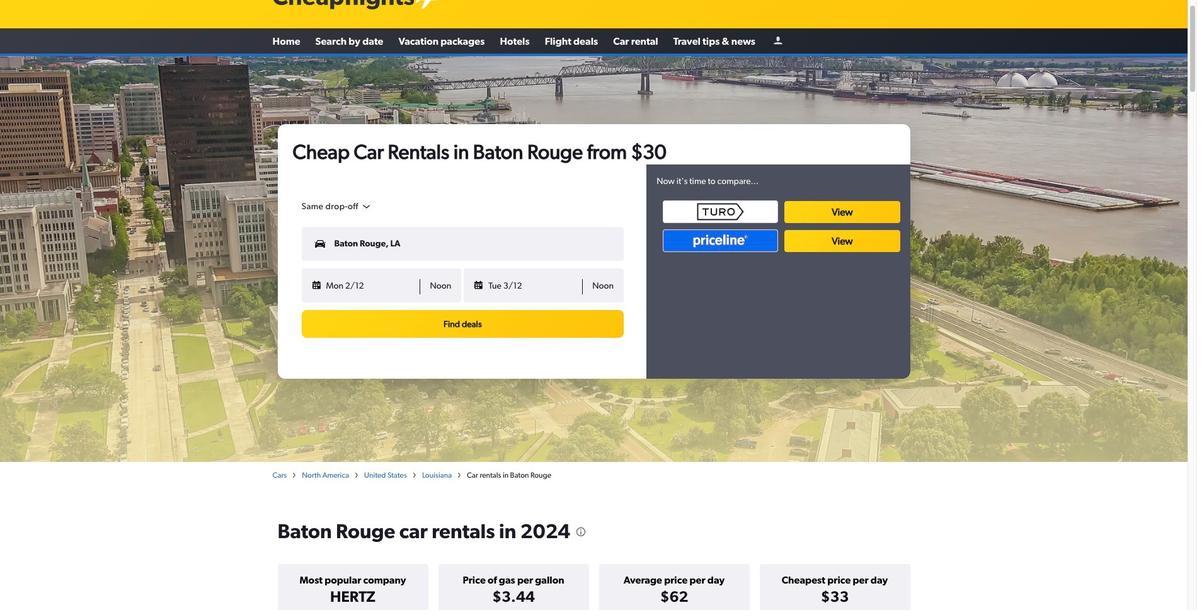 Task type: locate. For each thing, give the bounding box(es) containing it.
autoeurope image
[[803, 232, 866, 242]]

turo image
[[663, 200, 779, 223]]

None text field
[[302, 227, 624, 261]]

None text field
[[302, 268, 624, 302]]

baton rouge image
[[0, 56, 1188, 462]]

expedia image
[[691, 230, 755, 244]]



Task type: describe. For each thing, give the bounding box(es) containing it.
priceline image
[[663, 229, 779, 252]]

Car drop-off location Same drop-off field
[[302, 201, 372, 212]]



